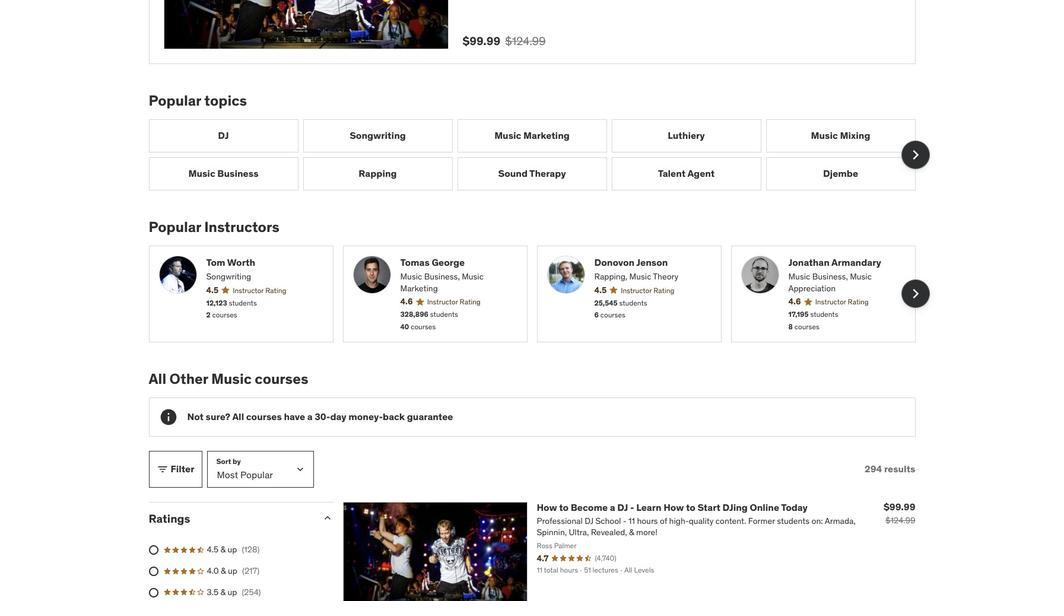 Task type: describe. For each thing, give the bounding box(es) containing it.
carousel element for popular instructors
[[149, 246, 930, 342]]

dj link
[[149, 119, 298, 153]]

mixing
[[840, 130, 871, 142]]

1 horizontal spatial $99.99
[[884, 501, 916, 513]]

25,545 students 6 courses
[[595, 298, 648, 320]]

4.6 for tomas george
[[400, 296, 413, 307]]

(128)
[[242, 545, 260, 555]]

students for george
[[430, 310, 458, 319]]

worth
[[227, 256, 255, 268]]

1 vertical spatial a
[[610, 501, 615, 513]]

17,195
[[789, 310, 809, 319]]

instructor rating for worth
[[233, 286, 286, 295]]

music business
[[188, 168, 259, 180]]

up for 3.5 & up
[[228, 587, 237, 598]]

$124.99 inside $99.99 $124.99
[[886, 515, 916, 526]]

4.5 up 4.0 in the left bottom of the page
[[207, 545, 219, 555]]

djembe link
[[766, 157, 916, 191]]

business, for armandary
[[813, 271, 848, 282]]

business
[[218, 168, 259, 180]]

how to become a dj - learn how to start djing online today
[[537, 501, 808, 513]]

rating for armandary
[[848, 298, 869, 307]]

online
[[750, 501, 780, 513]]

courses for all
[[246, 411, 282, 423]]

0 horizontal spatial a
[[307, 411, 313, 423]]

1 how from the left
[[537, 501, 557, 513]]

jenson
[[637, 256, 668, 268]]

talent agent
[[658, 168, 715, 180]]

therapy
[[530, 168, 566, 180]]

not
[[187, 411, 204, 423]]

popular for popular topics
[[149, 92, 201, 110]]

djembe
[[823, 168, 859, 180]]

not sure? all courses have a 30-day money-back guarantee
[[187, 411, 453, 423]]

music left business
[[188, 168, 215, 180]]

courses for 6
[[601, 311, 626, 320]]

donovon jenson link
[[595, 256, 712, 269]]

music up 'sure?' at the left of page
[[211, 370, 252, 388]]

armandary
[[832, 256, 882, 268]]

4.5 & up (128)
[[207, 545, 260, 555]]

1 horizontal spatial songwriting
[[350, 130, 406, 142]]

music down tomas george link
[[462, 271, 484, 282]]

tomas
[[400, 256, 430, 268]]

music business link
[[149, 157, 298, 191]]

students for jenson
[[620, 298, 648, 307]]

294 results status
[[865, 463, 916, 475]]

2 to from the left
[[686, 501, 696, 513]]

become
[[571, 501, 608, 513]]

theory
[[653, 271, 679, 282]]

rating for worth
[[266, 286, 286, 295]]

up for 4.0 & up
[[228, 566, 237, 576]]

instructor for armandary
[[816, 298, 847, 307]]

& for 4.0
[[221, 566, 226, 576]]

sure?
[[206, 411, 230, 423]]

day
[[330, 411, 347, 423]]

have
[[284, 411, 305, 423]]

tom
[[206, 256, 225, 268]]

25,545
[[595, 298, 618, 307]]

4.5 for tom worth
[[206, 285, 219, 296]]

tomas george link
[[400, 256, 517, 269]]

donovon
[[595, 256, 635, 268]]

topics
[[204, 92, 247, 110]]

filter button
[[149, 451, 202, 488]]

learn
[[637, 501, 662, 513]]

jonathan
[[789, 256, 830, 268]]

other
[[170, 370, 208, 388]]

carousel element for popular topics
[[149, 119, 930, 191]]

songwriting inside tom worth songwriting
[[206, 271, 251, 282]]

tom worth link
[[206, 256, 323, 269]]

popular instructors element
[[149, 218, 930, 342]]

agent
[[688, 168, 715, 180]]

4.0
[[207, 566, 219, 576]]

marketing inside tomas george music business, music marketing
[[400, 283, 438, 294]]

luthiery link
[[612, 119, 761, 153]]

talent agent link
[[612, 157, 761, 191]]

1 to from the left
[[559, 501, 569, 513]]

sound therapy link
[[457, 157, 607, 191]]

0 horizontal spatial all
[[149, 370, 166, 388]]

business, for george
[[424, 271, 460, 282]]

2
[[206, 311, 211, 320]]

george
[[432, 256, 465, 268]]

music inside donovon jenson rapping, music theory
[[630, 271, 652, 282]]

music marketing link
[[457, 119, 607, 153]]

music mixing link
[[766, 119, 916, 153]]

1 vertical spatial small image
[[322, 512, 333, 524]]

(217)
[[242, 566, 260, 576]]



Task type: vqa. For each thing, say whether or not it's contained in the screenshot.


Task type: locate. For each thing, give the bounding box(es) containing it.
0 horizontal spatial how
[[537, 501, 557, 513]]

results
[[885, 463, 916, 475]]

1 horizontal spatial $124.99
[[886, 515, 916, 526]]

1 vertical spatial $124.99
[[886, 515, 916, 526]]

0 vertical spatial marketing
[[524, 130, 570, 142]]

1 4.6 from the left
[[400, 296, 413, 307]]

instructor for worth
[[233, 286, 264, 295]]

& for 3.5
[[221, 587, 226, 598]]

instructor down donovon jenson rapping, music theory
[[621, 286, 652, 295]]

courses for music
[[255, 370, 308, 388]]

courses for 40
[[411, 322, 436, 331]]

up left (128)
[[228, 545, 237, 555]]

music down armandary
[[850, 271, 872, 282]]

0 horizontal spatial marketing
[[400, 283, 438, 294]]

luthiery
[[668, 130, 705, 142]]

(254)
[[242, 587, 261, 598]]

music up sound
[[495, 130, 522, 142]]

4.6
[[400, 296, 413, 307], [789, 296, 801, 307]]

courses down 17,195
[[795, 322, 820, 331]]

1 horizontal spatial small image
[[322, 512, 333, 524]]

courses down 25,545
[[601, 311, 626, 320]]

1 horizontal spatial all
[[232, 411, 244, 423]]

up left (217)
[[228, 566, 237, 576]]

tomas george music business, music marketing
[[400, 256, 484, 294]]

up for 4.5 & up
[[228, 545, 237, 555]]

djing
[[723, 501, 748, 513]]

talent
[[658, 168, 686, 180]]

today
[[782, 501, 808, 513]]

sound
[[498, 168, 528, 180]]

songwriting
[[350, 130, 406, 142], [206, 271, 251, 282]]

0 vertical spatial dj
[[218, 130, 229, 142]]

0 vertical spatial $99.99
[[463, 34, 501, 48]]

1 vertical spatial marketing
[[400, 283, 438, 294]]

rapping,
[[595, 271, 628, 282]]

students inside 12,123 students 2 courses
[[229, 298, 257, 307]]

0 vertical spatial $99.99 $124.99
[[463, 34, 546, 48]]

1 vertical spatial all
[[232, 411, 244, 423]]

rapping
[[359, 168, 397, 180]]

carousel element
[[149, 119, 930, 191], [149, 246, 930, 342]]

2 vertical spatial up
[[228, 587, 237, 598]]

4.5 up 25,545
[[595, 285, 607, 296]]

students right 17,195
[[811, 310, 839, 319]]

instructor rating down tom worth 'link'
[[233, 286, 286, 295]]

0 vertical spatial up
[[228, 545, 237, 555]]

0 vertical spatial carousel element
[[149, 119, 930, 191]]

instructor up 12,123 students 2 courses
[[233, 286, 264, 295]]

& up 4.0 & up (217)
[[221, 545, 226, 555]]

1 business, from the left
[[424, 271, 460, 282]]

instructor rating down theory
[[621, 286, 675, 295]]

2 4.6 from the left
[[789, 296, 801, 307]]

0 horizontal spatial small image
[[156, 463, 168, 475]]

40
[[400, 322, 409, 331]]

rating down the jonathan armandary music business, music appreciation
[[848, 298, 869, 307]]

& right 3.5
[[221, 587, 226, 598]]

2 vertical spatial &
[[221, 587, 226, 598]]

donovon jenson rapping, music theory
[[595, 256, 679, 282]]

1 vertical spatial &
[[221, 566, 226, 576]]

carousel element containing tom worth
[[149, 246, 930, 342]]

music down tomas
[[400, 271, 422, 282]]

up left (254)
[[228, 587, 237, 598]]

0 vertical spatial popular
[[149, 92, 201, 110]]

carousel element containing dj
[[149, 119, 930, 191]]

0 horizontal spatial songwriting
[[206, 271, 251, 282]]

1 carousel element from the top
[[149, 119, 930, 191]]

0 vertical spatial $124.99
[[505, 34, 546, 48]]

17,195 students 8 courses
[[789, 310, 839, 331]]

0 horizontal spatial to
[[559, 501, 569, 513]]

business, inside the jonathan armandary music business, music appreciation
[[813, 271, 848, 282]]

students
[[229, 298, 257, 307], [620, 298, 648, 307], [430, 310, 458, 319], [811, 310, 839, 319]]

next image
[[906, 285, 925, 304]]

0 vertical spatial small image
[[156, 463, 168, 475]]

0 vertical spatial a
[[307, 411, 313, 423]]

1 horizontal spatial $99.99 $124.99
[[884, 501, 916, 526]]

business, up appreciation
[[813, 271, 848, 282]]

courses for 2
[[212, 311, 237, 320]]

back
[[383, 411, 405, 423]]

instructors
[[204, 218, 280, 236]]

tom worth songwriting
[[206, 256, 255, 282]]

music down jenson
[[630, 271, 652, 282]]

courses inside 25,545 students 6 courses
[[601, 311, 626, 320]]

12,123
[[206, 298, 227, 307]]

how to become a dj - learn how to start djing online today link
[[537, 501, 808, 513]]

small image inside filter button
[[156, 463, 168, 475]]

3.5
[[207, 587, 219, 598]]

sound therapy
[[498, 168, 566, 180]]

business, down george
[[424, 271, 460, 282]]

4.6 up 17,195
[[789, 296, 801, 307]]

2 how from the left
[[664, 501, 684, 513]]

0 horizontal spatial dj
[[218, 130, 229, 142]]

ratings
[[149, 512, 190, 526]]

&
[[221, 545, 226, 555], [221, 566, 226, 576], [221, 587, 226, 598]]

4.6 for jonathan armandary
[[789, 296, 801, 307]]

courses inside 12,123 students 2 courses
[[212, 311, 237, 320]]

1 popular from the top
[[149, 92, 201, 110]]

1 vertical spatial songwriting
[[206, 271, 251, 282]]

courses down 328,896
[[411, 322, 436, 331]]

0 horizontal spatial $99.99 $124.99
[[463, 34, 546, 48]]

popular topics
[[149, 92, 247, 110]]

rapping link
[[303, 157, 453, 191]]

music marketing
[[495, 130, 570, 142]]

1 horizontal spatial 4.6
[[789, 296, 801, 307]]

music mixing
[[811, 130, 871, 142]]

students right 328,896
[[430, 310, 458, 319]]

instructor for jenson
[[621, 286, 652, 295]]

money-
[[349, 411, 383, 423]]

popular instructors
[[149, 218, 280, 236]]

2 carousel element from the top
[[149, 246, 930, 342]]

popular for popular instructors
[[149, 218, 201, 236]]

instructor down appreciation
[[816, 298, 847, 307]]

courses
[[212, 311, 237, 320], [601, 311, 626, 320], [411, 322, 436, 331], [795, 322, 820, 331], [255, 370, 308, 388], [246, 411, 282, 423]]

rating for george
[[460, 298, 481, 307]]

instructor up 328,896 students 40 courses
[[427, 298, 458, 307]]

& right 4.0 in the left bottom of the page
[[221, 566, 226, 576]]

294
[[865, 463, 883, 475]]

instructor rating for george
[[427, 298, 481, 307]]

0 vertical spatial songwriting
[[350, 130, 406, 142]]

rating down tomas george music business, music marketing
[[460, 298, 481, 307]]

1 vertical spatial up
[[228, 566, 237, 576]]

328,896
[[400, 310, 429, 319]]

songwriting up rapping
[[350, 130, 406, 142]]

4.5 for donovon jenson
[[595, 285, 607, 296]]

instructor for george
[[427, 298, 458, 307]]

music inside "link"
[[811, 130, 838, 142]]

328,896 students 40 courses
[[400, 310, 458, 331]]

1 vertical spatial $99.99
[[884, 501, 916, 513]]

$99.99
[[463, 34, 501, 48], [884, 501, 916, 513]]

6
[[595, 311, 599, 320]]

rating down theory
[[654, 286, 675, 295]]

small image
[[156, 463, 168, 475], [322, 512, 333, 524]]

how left become
[[537, 501, 557, 513]]

4.5 up 12,123
[[206, 285, 219, 296]]

1 horizontal spatial a
[[610, 501, 615, 513]]

all other music courses
[[149, 370, 308, 388]]

to left start
[[686, 501, 696, 513]]

3.5 & up (254)
[[207, 587, 261, 598]]

$99.99 $124.99
[[463, 34, 546, 48], [884, 501, 916, 526]]

business, inside tomas george music business, music marketing
[[424, 271, 460, 282]]

dj left -
[[618, 501, 628, 513]]

courses inside 328,896 students 40 courses
[[411, 322, 436, 331]]

rating down tom worth 'link'
[[266, 286, 286, 295]]

appreciation
[[789, 283, 836, 294]]

business,
[[424, 271, 460, 282], [813, 271, 848, 282]]

all left the other
[[149, 370, 166, 388]]

2 business, from the left
[[813, 271, 848, 282]]

filter
[[171, 463, 194, 475]]

how
[[537, 501, 557, 513], [664, 501, 684, 513]]

30-
[[315, 411, 330, 423]]

1 horizontal spatial to
[[686, 501, 696, 513]]

1 vertical spatial popular
[[149, 218, 201, 236]]

294 results
[[865, 463, 916, 475]]

a
[[307, 411, 313, 423], [610, 501, 615, 513]]

students right 12,123
[[229, 298, 257, 307]]

4.6 up 328,896
[[400, 296, 413, 307]]

0 horizontal spatial $99.99
[[463, 34, 501, 48]]

guarantee
[[407, 411, 453, 423]]

courses for 8
[[795, 322, 820, 331]]

all right 'sure?' at the left of page
[[232, 411, 244, 423]]

1 horizontal spatial marketing
[[524, 130, 570, 142]]

songwriting down the worth
[[206, 271, 251, 282]]

dj
[[218, 130, 229, 142], [618, 501, 628, 513]]

1 horizontal spatial how
[[664, 501, 684, 513]]

1 vertical spatial $99.99 $124.99
[[884, 501, 916, 526]]

1 vertical spatial carousel element
[[149, 246, 930, 342]]

0 horizontal spatial 4.6
[[400, 296, 413, 307]]

jonathan armandary music business, music appreciation
[[789, 256, 882, 294]]

students inside 328,896 students 40 courses
[[430, 310, 458, 319]]

courses up 'have'
[[255, 370, 308, 388]]

music up appreciation
[[789, 271, 811, 282]]

1 vertical spatial dj
[[618, 501, 628, 513]]

4.0 & up (217)
[[207, 566, 260, 576]]

& for 4.5
[[221, 545, 226, 555]]

rating for jenson
[[654, 286, 675, 295]]

students for armandary
[[811, 310, 839, 319]]

songwriting link
[[303, 119, 453, 153]]

rating
[[266, 286, 286, 295], [654, 286, 675, 295], [460, 298, 481, 307], [848, 298, 869, 307]]

dj inside "link"
[[218, 130, 229, 142]]

marketing up therapy
[[524, 130, 570, 142]]

next image
[[906, 145, 925, 164]]

instructor
[[233, 286, 264, 295], [621, 286, 652, 295], [427, 298, 458, 307], [816, 298, 847, 307]]

instructor rating down the jonathan armandary music business, music appreciation
[[816, 298, 869, 307]]

students inside 25,545 students 6 courses
[[620, 298, 648, 307]]

0 vertical spatial all
[[149, 370, 166, 388]]

to left become
[[559, 501, 569, 513]]

jonathan armandary link
[[789, 256, 906, 269]]

0 horizontal spatial business,
[[424, 271, 460, 282]]

a left -
[[610, 501, 615, 513]]

to
[[559, 501, 569, 513], [686, 501, 696, 513]]

courses inside 17,195 students 8 courses
[[795, 322, 820, 331]]

0 horizontal spatial $124.99
[[505, 34, 546, 48]]

1 horizontal spatial dj
[[618, 501, 628, 513]]

1 horizontal spatial business,
[[813, 271, 848, 282]]

students right 25,545
[[620, 298, 648, 307]]

dj down topics
[[218, 130, 229, 142]]

ratings button
[[149, 512, 312, 526]]

students for worth
[[229, 298, 257, 307]]

instructor rating for jenson
[[621, 286, 675, 295]]

start
[[698, 501, 721, 513]]

12,123 students 2 courses
[[206, 298, 257, 320]]

courses down 12,123
[[212, 311, 237, 320]]

8
[[789, 322, 793, 331]]

instructor rating for armandary
[[816, 298, 869, 307]]

instructor rating down tomas george music business, music marketing
[[427, 298, 481, 307]]

a left 30-
[[307, 411, 313, 423]]

popular
[[149, 92, 201, 110], [149, 218, 201, 236]]

marketing
[[524, 130, 570, 142], [400, 283, 438, 294]]

0 vertical spatial &
[[221, 545, 226, 555]]

courses left 'have'
[[246, 411, 282, 423]]

music left mixing
[[811, 130, 838, 142]]

-
[[631, 501, 634, 513]]

instructor rating
[[233, 286, 286, 295], [621, 286, 675, 295], [427, 298, 481, 307], [816, 298, 869, 307]]

marketing inside music marketing link
[[524, 130, 570, 142]]

students inside 17,195 students 8 courses
[[811, 310, 839, 319]]

marketing down tomas
[[400, 283, 438, 294]]

how right learn
[[664, 501, 684, 513]]

2 popular from the top
[[149, 218, 201, 236]]



